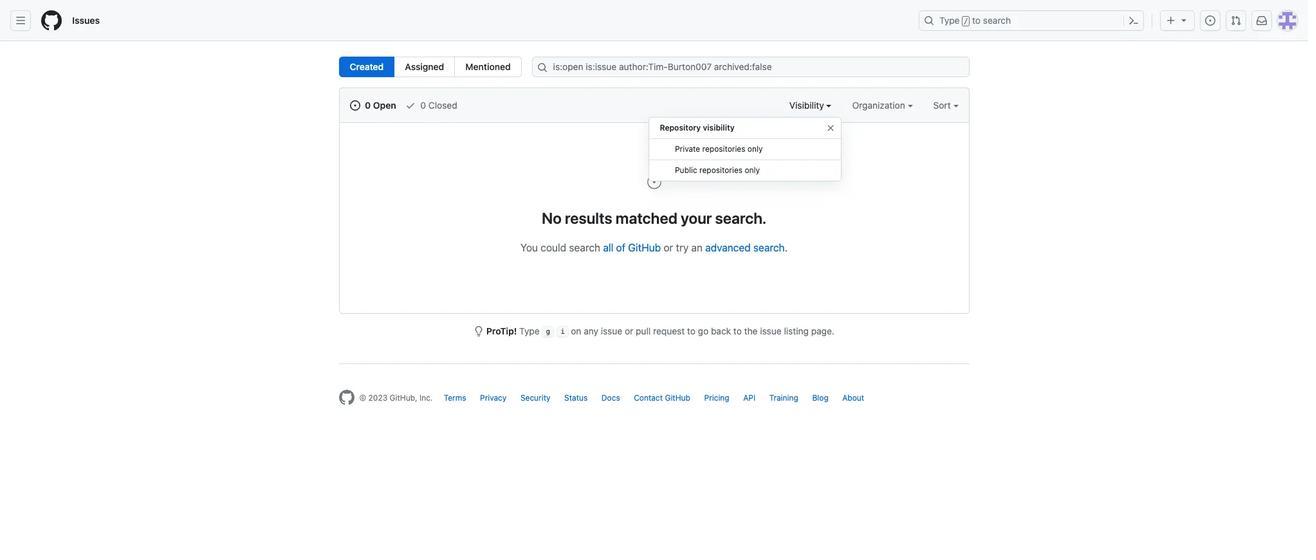 Task type: describe. For each thing, give the bounding box(es) containing it.
no
[[542, 209, 562, 227]]

any
[[584, 326, 598, 337]]

0 for closed
[[420, 100, 426, 111]]

visibility
[[703, 123, 735, 133]]

only for public repositories only
[[745, 165, 760, 175]]

issue opened image
[[1205, 15, 1216, 26]]

protip!
[[486, 326, 517, 337]]

git pull request image
[[1231, 15, 1241, 26]]

api
[[743, 393, 756, 403]]

inc.
[[420, 393, 433, 403]]

privacy link
[[480, 393, 507, 403]]

Issues search field
[[532, 57, 969, 77]]

repository
[[660, 123, 701, 133]]

Search all issues text field
[[532, 57, 969, 77]]

about link
[[842, 393, 864, 403]]

you could search all of github or try an advanced search .
[[521, 242, 788, 254]]

docs
[[602, 393, 620, 403]]

0 for open
[[365, 100, 371, 111]]

0 vertical spatial homepage image
[[41, 10, 62, 31]]

2 issue from the left
[[760, 326, 782, 337]]

0 horizontal spatial type
[[519, 326, 540, 337]]

pricing link
[[704, 393, 730, 403]]

privacy
[[480, 393, 507, 403]]

security
[[521, 393, 551, 403]]

check image
[[405, 100, 415, 111]]

closed
[[428, 100, 457, 111]]

about
[[842, 393, 864, 403]]

2 horizontal spatial search
[[983, 15, 1011, 26]]

plus image
[[1166, 15, 1176, 26]]

training link
[[769, 393, 798, 403]]

© 2023 github, inc.
[[359, 393, 433, 403]]

github,
[[390, 393, 417, 403]]

advanced search link
[[705, 242, 785, 254]]

.
[[785, 242, 788, 254]]

repositories for private
[[703, 144, 746, 154]]

public repositories only link
[[650, 160, 841, 181]]

assigned
[[405, 61, 444, 72]]

try
[[676, 242, 689, 254]]

all
[[603, 242, 613, 254]]

private
[[675, 144, 701, 154]]

i on any issue or pull request to go back to the issue listing page.
[[560, 326, 835, 337]]

status link
[[564, 393, 588, 403]]

command palette image
[[1129, 15, 1139, 26]]

0 horizontal spatial search
[[569, 242, 600, 254]]

only for private repositories only
[[748, 144, 763, 154]]

type / to search
[[940, 15, 1011, 26]]

filter by repository visiblity menu
[[649, 112, 842, 192]]

matched
[[616, 209, 678, 227]]

open
[[373, 100, 396, 111]]

back
[[711, 326, 731, 337]]

©
[[359, 393, 366, 403]]

security link
[[521, 393, 551, 403]]

close menu image
[[826, 123, 836, 133]]

blog
[[812, 393, 829, 403]]

docs link
[[602, 393, 620, 403]]

1 issue from the left
[[601, 326, 622, 337]]

/
[[964, 17, 968, 26]]

mentioned
[[465, 61, 511, 72]]

visibility
[[789, 100, 827, 111]]

listing
[[784, 326, 809, 337]]



Task type: locate. For each thing, give the bounding box(es) containing it.
1 horizontal spatial issue
[[760, 326, 782, 337]]

to right /
[[972, 15, 981, 26]]

repository visibility
[[660, 123, 735, 133]]

type left /
[[940, 15, 960, 26]]

repositories down 'private repositories only'
[[700, 165, 743, 175]]

issue right 'any'
[[601, 326, 622, 337]]

could
[[541, 242, 566, 254]]

of
[[616, 242, 626, 254]]

1 vertical spatial github
[[665, 393, 690, 403]]

contact github link
[[634, 393, 690, 403]]

terms link
[[444, 393, 466, 403]]

only inside "link"
[[745, 165, 760, 175]]

page.
[[811, 326, 835, 337]]

0
[[365, 100, 371, 111], [420, 100, 426, 111]]

sort
[[933, 100, 951, 111]]

or left pull
[[625, 326, 633, 337]]

your
[[681, 209, 712, 227]]

0 vertical spatial only
[[748, 144, 763, 154]]

0 horizontal spatial 0
[[365, 100, 371, 111]]

github inside footer
[[665, 393, 690, 403]]

i
[[560, 328, 565, 336]]

the
[[744, 326, 758, 337]]

issue opened image inside 0 open link
[[350, 100, 360, 111]]

repositories
[[703, 144, 746, 154], [700, 165, 743, 175]]

footer containing © 2023 github, inc.
[[329, 364, 980, 438]]

repositories inside "link"
[[700, 165, 743, 175]]

0 vertical spatial github
[[628, 242, 661, 254]]

public repositories only
[[675, 165, 760, 175]]

search left all
[[569, 242, 600, 254]]

0 left open
[[365, 100, 371, 111]]

triangle down image
[[1179, 15, 1189, 25]]

status
[[564, 393, 588, 403]]

public
[[675, 165, 698, 175]]

homepage image inside footer
[[339, 390, 354, 406]]

issue right the
[[760, 326, 782, 337]]

0 horizontal spatial to
[[687, 326, 696, 337]]

pull
[[636, 326, 651, 337]]

contact
[[634, 393, 663, 403]]

search down search.
[[753, 242, 785, 254]]

blog link
[[812, 393, 829, 403]]

search
[[983, 15, 1011, 26], [569, 242, 600, 254], [753, 242, 785, 254]]

issue opened image
[[350, 100, 360, 111], [646, 174, 662, 190]]

no results matched your search.
[[542, 209, 766, 227]]

1 0 from the left
[[365, 100, 371, 111]]

0 open
[[363, 100, 396, 111]]

0 vertical spatial issue opened image
[[350, 100, 360, 111]]

homepage image left the issues
[[41, 10, 62, 31]]

private repositories only
[[675, 144, 763, 154]]

api link
[[743, 393, 756, 403]]

1 horizontal spatial to
[[734, 326, 742, 337]]

0 right the check icon
[[420, 100, 426, 111]]

search image
[[537, 62, 547, 73]]

or left the try
[[664, 242, 673, 254]]

footer
[[329, 364, 980, 438]]

type
[[940, 15, 960, 26], [519, 326, 540, 337]]

organization button
[[852, 98, 913, 112]]

all of github link
[[603, 242, 661, 254]]

0 horizontal spatial homepage image
[[41, 10, 62, 31]]

mentioned link
[[455, 57, 522, 77]]

type left g
[[519, 326, 540, 337]]

2 horizontal spatial to
[[972, 15, 981, 26]]

1 horizontal spatial issue opened image
[[646, 174, 662, 190]]

to left go
[[687, 326, 696, 337]]

repositories for public
[[700, 165, 743, 175]]

1 vertical spatial issue opened image
[[646, 174, 662, 190]]

homepage image left the © at left
[[339, 390, 354, 406]]

1 vertical spatial only
[[745, 165, 760, 175]]

0 vertical spatial repositories
[[703, 144, 746, 154]]

1 horizontal spatial homepage image
[[339, 390, 354, 406]]

advanced
[[705, 242, 751, 254]]

1 horizontal spatial type
[[940, 15, 960, 26]]

github
[[628, 242, 661, 254], [665, 393, 690, 403]]

0 open link
[[350, 98, 396, 112]]

visibility button
[[789, 98, 832, 112]]

only down the private repositories only link
[[745, 165, 760, 175]]

g
[[546, 328, 550, 336]]

terms
[[444, 393, 466, 403]]

1 vertical spatial repositories
[[700, 165, 743, 175]]

1 vertical spatial type
[[519, 326, 540, 337]]

github right of
[[628, 242, 661, 254]]

1 vertical spatial homepage image
[[339, 390, 354, 406]]

1 horizontal spatial search
[[753, 242, 785, 254]]

0 vertical spatial type
[[940, 15, 960, 26]]

contact github
[[634, 393, 690, 403]]

issues
[[72, 15, 100, 26]]

0 closed link
[[405, 98, 457, 112]]

repositories down visibility
[[703, 144, 746, 154]]

0 horizontal spatial or
[[625, 326, 633, 337]]

1 horizontal spatial 0
[[420, 100, 426, 111]]

pricing
[[704, 393, 730, 403]]

issue opened image left 0 open
[[350, 100, 360, 111]]

issue opened image left the public
[[646, 174, 662, 190]]

0 vertical spatial or
[[664, 242, 673, 254]]

homepage image
[[41, 10, 62, 31], [339, 390, 354, 406]]

1 horizontal spatial or
[[664, 242, 673, 254]]

you
[[521, 242, 538, 254]]

request
[[653, 326, 685, 337]]

notifications image
[[1257, 15, 1267, 26]]

issues element
[[339, 57, 522, 77]]

0 horizontal spatial github
[[628, 242, 661, 254]]

github right contact
[[665, 393, 690, 403]]

training
[[769, 393, 798, 403]]

0 closed
[[418, 100, 457, 111]]

an
[[691, 242, 703, 254]]

organization
[[852, 100, 908, 111]]

protip! type g
[[486, 326, 550, 337]]

go
[[698, 326, 709, 337]]

search right /
[[983, 15, 1011, 26]]

to left the
[[734, 326, 742, 337]]

2023
[[368, 393, 387, 403]]

search.
[[715, 209, 766, 227]]

0 horizontal spatial issue opened image
[[350, 100, 360, 111]]

light bulb image
[[474, 326, 484, 337]]

1 vertical spatial or
[[625, 326, 633, 337]]

0 horizontal spatial issue
[[601, 326, 622, 337]]

1 horizontal spatial github
[[665, 393, 690, 403]]

assigned link
[[394, 57, 455, 77]]

to
[[972, 15, 981, 26], [687, 326, 696, 337], [734, 326, 742, 337]]

issue
[[601, 326, 622, 337], [760, 326, 782, 337]]

on
[[571, 326, 581, 337]]

only
[[748, 144, 763, 154], [745, 165, 760, 175]]

2 0 from the left
[[420, 100, 426, 111]]

results
[[565, 209, 612, 227]]

sort button
[[933, 98, 958, 112]]

private repositories only link
[[650, 139, 841, 160]]

only up public repositories only "link"
[[748, 144, 763, 154]]

or
[[664, 242, 673, 254], [625, 326, 633, 337]]



Task type: vqa. For each thing, say whether or not it's contained in the screenshot.
matched
yes



